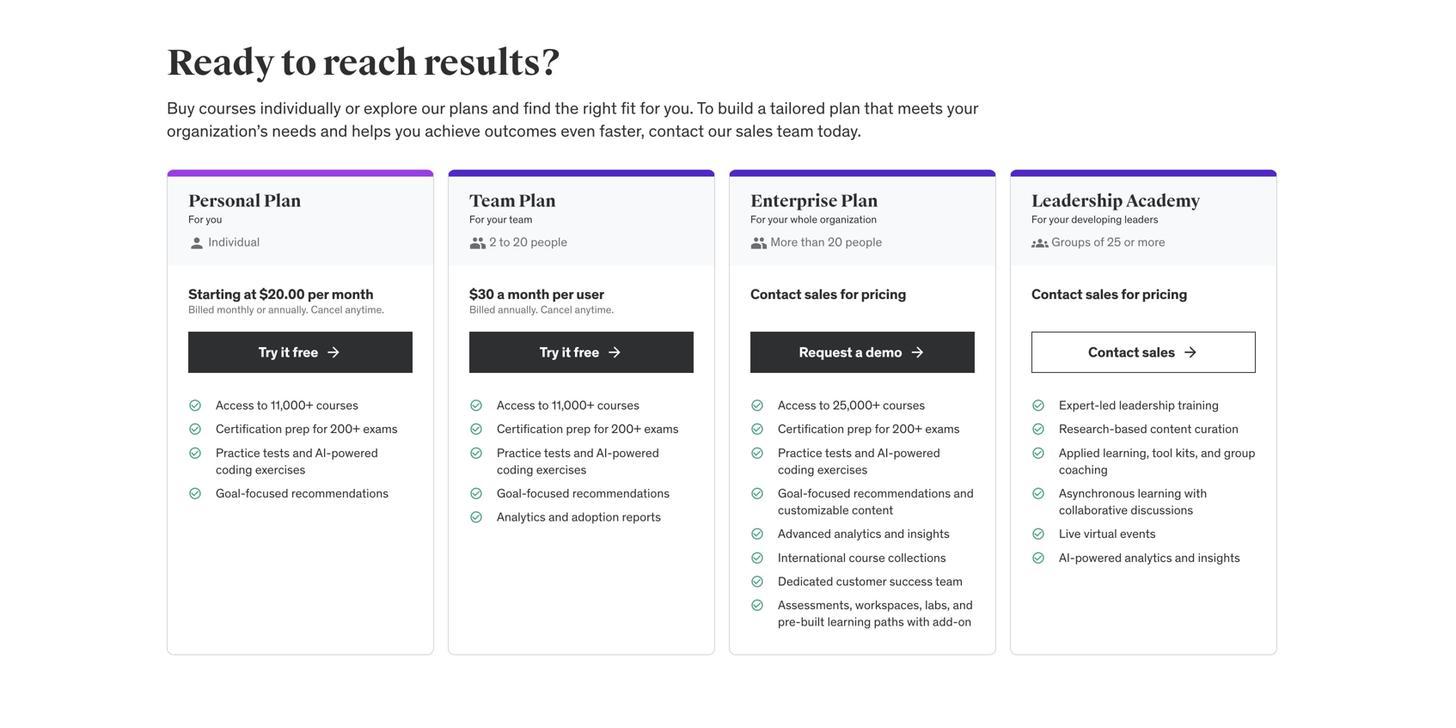 Task type: vqa. For each thing, say whether or not it's contained in the screenshot.
Zero
no



Task type: describe. For each thing, give the bounding box(es) containing it.
month inside starting at $20.00 per month billed monthly or annually. cancel anytime.
[[332, 285, 374, 303]]

goal- for personal
[[216, 486, 245, 501]]

11,000+ for team plan
[[552, 398, 594, 413]]

research-based content curation
[[1059, 421, 1239, 437]]

request a demo link
[[751, 332, 975, 373]]

exams for personal plan
[[363, 421, 398, 437]]

workspaces,
[[855, 597, 922, 613]]

reach
[[323, 41, 417, 85]]

$30 a month per user billed annually. cancel anytime.
[[469, 285, 614, 317]]

events
[[1120, 526, 1156, 542]]

your for leadership academy
[[1049, 213, 1069, 226]]

exams for team plan
[[644, 421, 679, 437]]

team
[[469, 191, 515, 212]]

expert-
[[1059, 398, 1100, 413]]

leadership academy for your developing leaders
[[1032, 191, 1200, 226]]

focused for team
[[527, 486, 570, 501]]

built
[[801, 614, 825, 630]]

exercises for personal plan
[[255, 462, 305, 478]]

certification for personal
[[216, 421, 282, 437]]

leaders
[[1125, 213, 1158, 226]]

200+ for team plan
[[611, 421, 641, 437]]

and inside assessments, workspaces, labs, and pre-built learning paths with add-on
[[953, 597, 973, 613]]

enterprise
[[751, 191, 838, 212]]

live
[[1059, 526, 1081, 542]]

more
[[1138, 234, 1166, 250]]

contact sales for pricing for enterprise
[[751, 285, 906, 303]]

of
[[1094, 234, 1104, 250]]

coaching
[[1059, 462, 1108, 478]]

3 access from the left
[[778, 398, 816, 413]]

per for team plan
[[552, 285, 573, 303]]

academy
[[1126, 191, 1200, 212]]

for inside the buy courses individually or explore our plans and find the right fit for you. to build a tailored plan that meets your organization's needs and helps you achieve outcomes even faster, contact our sales team today.
[[640, 97, 660, 118]]

right
[[583, 97, 617, 118]]

annually. inside $30 a month per user billed annually. cancel anytime.
[[498, 303, 538, 317]]

achieve
[[425, 120, 481, 141]]

success
[[890, 574, 933, 589]]

25
[[1107, 234, 1121, 250]]

curation
[[1195, 421, 1239, 437]]

0 vertical spatial content
[[1150, 421, 1192, 437]]

you.
[[664, 97, 694, 118]]

free for personal plan
[[293, 343, 318, 361]]

whole
[[790, 213, 818, 226]]

3 practice from the left
[[778, 445, 822, 461]]

0 horizontal spatial analytics
[[834, 526, 882, 542]]

and inside goal-focused recommendations and customizable content
[[954, 486, 974, 501]]

2 horizontal spatial contact
[[1088, 343, 1139, 361]]

people for team plan
[[531, 234, 568, 250]]

3 tests from the left
[[825, 445, 852, 461]]

try for personal plan
[[259, 343, 278, 361]]

your for enterprise plan
[[768, 213, 788, 226]]

plan for personal plan
[[264, 191, 301, 212]]

prep for team plan
[[566, 421, 591, 437]]

led
[[1100, 398, 1116, 413]]

pre-
[[778, 614, 801, 630]]

even
[[561, 120, 595, 141]]

20 for team
[[513, 234, 528, 250]]

0 horizontal spatial our
[[421, 97, 445, 118]]

assessments,
[[778, 597, 852, 613]]

meets
[[898, 97, 943, 118]]

goal- for team
[[497, 486, 527, 501]]

personal
[[188, 191, 261, 212]]

1 horizontal spatial analytics
[[1125, 550, 1172, 566]]

more than 20 people
[[771, 234, 882, 250]]

organization's
[[167, 120, 268, 141]]

for for leadership academy
[[1032, 213, 1047, 226]]

goal-focused recommendations and customizable content
[[778, 486, 974, 518]]

$20.00
[[259, 285, 305, 303]]

false image for leadership academy
[[1032, 235, 1049, 252]]

access to 11,000+ courses for team plan
[[497, 398, 640, 413]]

billed for personal
[[188, 303, 214, 317]]

build
[[718, 97, 754, 118]]

helps
[[352, 120, 391, 141]]

results?
[[424, 41, 562, 85]]

3 prep from the left
[[847, 421, 872, 437]]

ready to reach results?
[[167, 41, 562, 85]]

faster,
[[599, 120, 645, 141]]

asynchronous learning with collaborative discussions
[[1059, 486, 1207, 518]]

live virtual events
[[1059, 526, 1156, 542]]

on
[[958, 614, 972, 630]]

individually
[[260, 97, 341, 118]]

or inside starting at $20.00 per month billed monthly or annually. cancel anytime.
[[257, 303, 266, 317]]

team inside the buy courses individually or explore our plans and find the right fit for you. to build a tailored plan that meets your organization's needs and helps you achieve outcomes even faster, contact our sales team today.
[[777, 120, 814, 141]]

a inside the buy courses individually or explore our plans and find the right fit for you. to build a tailored plan that meets your organization's needs and helps you achieve outcomes even faster, contact our sales team today.
[[758, 97, 766, 118]]

user
[[576, 285, 604, 303]]

sales inside the buy courses individually or explore our plans and find the right fit for you. to build a tailored plan that meets your organization's needs and helps you achieve outcomes even faster, contact our sales team today.
[[736, 120, 773, 141]]

organization
[[820, 213, 877, 226]]

pricing for enterprise plan
[[861, 285, 906, 303]]

or for individually
[[345, 97, 360, 118]]

practice tests and ai-powered coding exercises for personal plan
[[216, 445, 378, 478]]

11,000+ for personal plan
[[271, 398, 313, 413]]

individual
[[208, 234, 260, 250]]

analytics
[[497, 509, 546, 525]]

paths
[[874, 614, 904, 630]]

contact sales
[[1088, 343, 1175, 361]]

try it free link for team plan
[[469, 332, 694, 373]]

3 coding from the left
[[778, 462, 815, 478]]

focused inside goal-focused recommendations and customizable content
[[808, 486, 851, 501]]

coding for team
[[497, 462, 533, 478]]

with inside assessments, workspaces, labs, and pre-built learning paths with add-on
[[907, 614, 930, 630]]

month inside $30 a month per user billed annually. cancel anytime.
[[508, 285, 549, 303]]

plan for enterprise plan
[[841, 191, 878, 212]]

2 horizontal spatial false image
[[751, 235, 768, 252]]

virtual
[[1084, 526, 1117, 542]]

tests for team plan
[[544, 445, 571, 461]]

advanced analytics and insights
[[778, 526, 950, 542]]

international
[[778, 550, 846, 566]]

expert-led leadership training
[[1059, 398, 1219, 413]]

outcomes
[[485, 120, 557, 141]]

try it free link for personal plan
[[188, 332, 413, 373]]

certification prep for 200+ exams for team plan
[[497, 421, 679, 437]]

tests for personal plan
[[263, 445, 290, 461]]

contact sales link
[[1032, 332, 1256, 373]]

more
[[771, 234, 798, 250]]

$30
[[469, 285, 494, 303]]

your for team plan
[[487, 213, 507, 226]]

discussions
[[1131, 503, 1193, 518]]

25,000+
[[833, 398, 880, 413]]

applied learning, tool kits, and group coaching
[[1059, 445, 1256, 478]]

coding for personal
[[216, 462, 252, 478]]

cancel inside starting at $20.00 per month billed monthly or annually. cancel anytime.
[[311, 303, 343, 317]]

international course collections
[[778, 550, 946, 566]]

prep for personal plan
[[285, 421, 310, 437]]

3 certification prep for 200+ exams from the left
[[778, 421, 960, 437]]

contact sales for pricing for leadership
[[1032, 285, 1188, 303]]

2 to 20 people
[[490, 234, 568, 250]]

customer
[[836, 574, 887, 589]]

with inside asynchronous learning with collaborative discussions
[[1184, 486, 1207, 501]]

false image for team plan
[[469, 235, 487, 252]]

leadership
[[1119, 398, 1175, 413]]

dedicated customer success team
[[778, 574, 963, 589]]

find
[[523, 97, 551, 118]]

starting
[[188, 285, 241, 303]]

plan for team plan
[[519, 191, 556, 212]]

a for $30 a month per user billed annually. cancel anytime.
[[497, 285, 505, 303]]

monthly
[[217, 303, 254, 317]]

access to 11,000+ courses for personal plan
[[216, 398, 358, 413]]

team plan for your team
[[469, 191, 556, 226]]

research-
[[1059, 421, 1115, 437]]

learning inside assessments, workspaces, labs, and pre-built learning paths with add-on
[[828, 614, 871, 630]]

3 certification from the left
[[778, 421, 844, 437]]

fit
[[621, 97, 636, 118]]

customizable
[[778, 503, 849, 518]]

developing
[[1071, 213, 1122, 226]]

exercises for team plan
[[536, 462, 587, 478]]



Task type: locate. For each thing, give the bounding box(es) containing it.
0 horizontal spatial free
[[293, 343, 318, 361]]

prep
[[285, 421, 310, 437], [566, 421, 591, 437], [847, 421, 872, 437]]

your
[[947, 97, 978, 118], [487, 213, 507, 226], [768, 213, 788, 226], [1049, 213, 1069, 226]]

cancel
[[311, 303, 343, 317], [541, 303, 572, 317]]

adoption
[[572, 509, 619, 525]]

false image up training
[[1182, 344, 1199, 361]]

0 horizontal spatial false image
[[325, 344, 342, 361]]

1 vertical spatial our
[[708, 120, 732, 141]]

request a demo
[[799, 343, 902, 361]]

for inside team plan for your team
[[469, 213, 484, 226]]

needs
[[272, 120, 316, 141]]

anytime.
[[345, 303, 384, 317], [575, 303, 614, 317]]

0 horizontal spatial billed
[[188, 303, 214, 317]]

0 horizontal spatial prep
[[285, 421, 310, 437]]

try it free link down 'user' in the left top of the page
[[469, 332, 694, 373]]

practice for personal
[[216, 445, 260, 461]]

1 horizontal spatial certification
[[497, 421, 563, 437]]

advanced
[[778, 526, 831, 542]]

plan
[[264, 191, 301, 212], [519, 191, 556, 212], [841, 191, 878, 212]]

team down tailored
[[777, 120, 814, 141]]

1 access from the left
[[216, 398, 254, 413]]

0 horizontal spatial contact
[[751, 285, 802, 303]]

with down 'labs,'
[[907, 614, 930, 630]]

free down starting at $20.00 per month billed monthly or annually. cancel anytime.
[[293, 343, 318, 361]]

1 prep from the left
[[285, 421, 310, 437]]

contact down more
[[751, 285, 802, 303]]

contact down groups
[[1032, 285, 1083, 303]]

your inside leadership academy for your developing leaders
[[1049, 213, 1069, 226]]

annually. inside starting at $20.00 per month billed monthly or annually. cancel anytime.
[[268, 303, 308, 317]]

1 cancel from the left
[[311, 303, 343, 317]]

exams
[[363, 421, 398, 437], [644, 421, 679, 437], [925, 421, 960, 437]]

false image for personal plan
[[325, 344, 342, 361]]

false image left individual
[[188, 235, 205, 252]]

based
[[1115, 421, 1147, 437]]

sales down more than 20 people
[[804, 285, 837, 303]]

2 200+ from the left
[[611, 421, 641, 437]]

0 horizontal spatial cancel
[[311, 303, 343, 317]]

for for team plan
[[469, 213, 484, 226]]

and inside applied learning, tool kits, and group coaching
[[1201, 445, 1221, 461]]

practice
[[216, 445, 260, 461], [497, 445, 541, 461], [778, 445, 822, 461]]

sales down of in the right top of the page
[[1086, 285, 1119, 303]]

2 horizontal spatial focused
[[808, 486, 851, 501]]

it down $30 a month per user billed annually. cancel anytime.
[[562, 343, 571, 361]]

2 contact sales for pricing from the left
[[1032, 285, 1188, 303]]

demo
[[866, 343, 902, 361]]

2 vertical spatial or
[[257, 303, 266, 317]]

0 vertical spatial you
[[395, 120, 421, 141]]

1 horizontal spatial people
[[846, 234, 882, 250]]

2 tests from the left
[[544, 445, 571, 461]]

assessments, workspaces, labs, and pre-built learning paths with add-on
[[778, 597, 973, 630]]

2 horizontal spatial exercises
[[817, 462, 868, 478]]

1 horizontal spatial recommendations
[[572, 486, 670, 501]]

personal plan for you
[[188, 191, 301, 226]]

0 horizontal spatial 11,000+
[[271, 398, 313, 413]]

you inside the buy courses individually or explore our plans and find the right fit for you. to build a tailored plan that meets your organization's needs and helps you achieve outcomes even faster, contact our sales team today.
[[395, 120, 421, 141]]

team
[[777, 120, 814, 141], [509, 213, 533, 226], [935, 574, 963, 589]]

1 vertical spatial a
[[497, 285, 505, 303]]

false image left '2'
[[469, 235, 487, 252]]

2 anytime. from the left
[[575, 303, 614, 317]]

free
[[293, 343, 318, 361], [574, 343, 599, 361]]

groups of 25 or more
[[1052, 234, 1166, 250]]

tests
[[263, 445, 290, 461], [544, 445, 571, 461], [825, 445, 852, 461]]

for for personal plan
[[188, 213, 203, 226]]

pricing up demo
[[861, 285, 906, 303]]

contact sales for pricing down more than 20 people
[[751, 285, 906, 303]]

2 annually. from the left
[[498, 303, 538, 317]]

people for enterprise plan
[[846, 234, 882, 250]]

1 horizontal spatial or
[[345, 97, 360, 118]]

focused for personal
[[245, 486, 288, 501]]

you
[[395, 120, 421, 141], [206, 213, 222, 226]]

it down starting at $20.00 per month billed monthly or annually. cancel anytime.
[[281, 343, 290, 361]]

2 try from the left
[[540, 343, 559, 361]]

try it free link down starting at $20.00 per month billed monthly or annually. cancel anytime.
[[188, 332, 413, 373]]

1 horizontal spatial tests
[[544, 445, 571, 461]]

try
[[259, 343, 278, 361], [540, 343, 559, 361]]

1 horizontal spatial free
[[574, 343, 599, 361]]

1 vertical spatial you
[[206, 213, 222, 226]]

0 horizontal spatial per
[[308, 285, 329, 303]]

learning inside asynchronous learning with collaborative discussions
[[1138, 486, 1182, 501]]

1 horizontal spatial per
[[552, 285, 573, 303]]

group
[[1224, 445, 1256, 461]]

0 horizontal spatial tests
[[263, 445, 290, 461]]

2 people from the left
[[846, 234, 882, 250]]

annually.
[[268, 303, 308, 317], [498, 303, 538, 317]]

2 horizontal spatial coding
[[778, 462, 815, 478]]

1 goal-focused recommendations from the left
[[216, 486, 389, 501]]

contact sales for pricing
[[751, 285, 906, 303], [1032, 285, 1188, 303]]

billed inside $30 a month per user billed annually. cancel anytime.
[[469, 303, 496, 317]]

2 horizontal spatial prep
[[847, 421, 872, 437]]

1 people from the left
[[531, 234, 568, 250]]

1 it from the left
[[281, 343, 290, 361]]

1 20 from the left
[[513, 234, 528, 250]]

xsmall image
[[188, 397, 202, 414], [1032, 397, 1045, 414], [469, 421, 483, 438], [751, 421, 764, 438], [188, 445, 202, 462], [469, 445, 483, 462], [1032, 445, 1045, 462], [751, 485, 764, 502], [1032, 485, 1045, 502], [1032, 526, 1045, 543]]

200+ for personal plan
[[330, 421, 360, 437]]

a for request a demo
[[855, 343, 863, 361]]

for inside personal plan for you
[[188, 213, 203, 226]]

certification
[[216, 421, 282, 437], [497, 421, 563, 437], [778, 421, 844, 437]]

0 horizontal spatial people
[[531, 234, 568, 250]]

free down 'user' in the left top of the page
[[574, 343, 599, 361]]

goal-
[[216, 486, 245, 501], [497, 486, 527, 501], [778, 486, 808, 501]]

2 horizontal spatial a
[[855, 343, 863, 361]]

goal-focused recommendations for team plan
[[497, 486, 670, 501]]

2 month from the left
[[508, 285, 549, 303]]

2 plan from the left
[[519, 191, 556, 212]]

false image inside request a demo link
[[909, 344, 926, 361]]

plan right personal
[[264, 191, 301, 212]]

2 horizontal spatial tests
[[825, 445, 852, 461]]

0 horizontal spatial pricing
[[861, 285, 906, 303]]

our up achieve
[[421, 97, 445, 118]]

1 try it free from the left
[[259, 343, 318, 361]]

contact sales for pricing down groups of 25 or more
[[1032, 285, 1188, 303]]

1 horizontal spatial try
[[540, 343, 559, 361]]

sales up leadership
[[1142, 343, 1175, 361]]

try down $30 a month per user billed annually. cancel anytime.
[[540, 343, 559, 361]]

a right build
[[758, 97, 766, 118]]

certification for team
[[497, 421, 563, 437]]

0 horizontal spatial exercises
[[255, 462, 305, 478]]

1 horizontal spatial exams
[[644, 421, 679, 437]]

2 recommendations from the left
[[572, 486, 670, 501]]

2 certification prep for 200+ exams from the left
[[497, 421, 679, 437]]

2 cancel from the left
[[541, 303, 572, 317]]

asynchronous
[[1059, 486, 1135, 501]]

0 horizontal spatial with
[[907, 614, 930, 630]]

per right $20.00
[[308, 285, 329, 303]]

month
[[332, 285, 374, 303], [508, 285, 549, 303]]

1 horizontal spatial insights
[[1198, 550, 1240, 566]]

0 horizontal spatial coding
[[216, 462, 252, 478]]

0 vertical spatial insights
[[908, 526, 950, 542]]

3 recommendations from the left
[[854, 486, 951, 501]]

insights
[[908, 526, 950, 542], [1198, 550, 1240, 566]]

1 practice from the left
[[216, 445, 260, 461]]

content inside goal-focused recommendations and customizable content
[[852, 503, 893, 518]]

plan up organization
[[841, 191, 878, 212]]

2 pricing from the left
[[1142, 285, 1188, 303]]

recommendations for personal plan
[[291, 486, 389, 501]]

1 horizontal spatial annually.
[[498, 303, 538, 317]]

a inside $30 a month per user billed annually. cancel anytime.
[[497, 285, 505, 303]]

per inside $30 a month per user billed annually. cancel anytime.
[[552, 285, 573, 303]]

1 tests from the left
[[263, 445, 290, 461]]

plan up 2 to 20 people
[[519, 191, 556, 212]]

1 horizontal spatial practice
[[497, 445, 541, 461]]

1 horizontal spatial anytime.
[[575, 303, 614, 317]]

1 vertical spatial team
[[509, 213, 533, 226]]

for down "enterprise" at top right
[[751, 213, 766, 226]]

billed for team
[[469, 303, 496, 317]]

per for personal plan
[[308, 285, 329, 303]]

0 horizontal spatial try it free link
[[188, 332, 413, 373]]

3 goal- from the left
[[778, 486, 808, 501]]

2 exercises from the left
[[536, 462, 587, 478]]

team up 2 to 20 people
[[509, 213, 533, 226]]

try it free down $30 a month per user billed annually. cancel anytime.
[[540, 343, 599, 361]]

2 billed from the left
[[469, 303, 496, 317]]

it for personal plan
[[281, 343, 290, 361]]

goal-focused recommendations for personal plan
[[216, 486, 389, 501]]

team inside team plan for your team
[[509, 213, 533, 226]]

pricing
[[861, 285, 906, 303], [1142, 285, 1188, 303]]

the
[[555, 97, 579, 118]]

sales
[[736, 120, 773, 141], [804, 285, 837, 303], [1086, 285, 1119, 303], [1142, 343, 1175, 361]]

or inside the buy courses individually or explore our plans and find the right fit for you. to build a tailored plan that meets your organization's needs and helps you achieve outcomes even faster, contact our sales team today.
[[345, 97, 360, 118]]

0 horizontal spatial exams
[[363, 421, 398, 437]]

to
[[697, 97, 714, 118]]

contact
[[751, 285, 802, 303], [1032, 285, 1083, 303], [1088, 343, 1139, 361]]

3 for from the left
[[751, 213, 766, 226]]

false image
[[188, 235, 205, 252], [469, 235, 487, 252], [1032, 235, 1049, 252], [909, 344, 926, 361], [1182, 344, 1199, 361]]

pricing down more
[[1142, 285, 1188, 303]]

false image for team plan
[[606, 344, 623, 361]]

1 certification from the left
[[216, 421, 282, 437]]

free for team plan
[[574, 343, 599, 361]]

contact up led
[[1088, 343, 1139, 361]]

0 horizontal spatial certification
[[216, 421, 282, 437]]

0 vertical spatial or
[[345, 97, 360, 118]]

2 prep from the left
[[566, 421, 591, 437]]

1 horizontal spatial focused
[[527, 486, 570, 501]]

2 horizontal spatial practice
[[778, 445, 822, 461]]

1 horizontal spatial 11,000+
[[552, 398, 594, 413]]

month right $30
[[508, 285, 549, 303]]

for down leadership
[[1032, 213, 1047, 226]]

you down personal
[[206, 213, 222, 226]]

content up the tool
[[1150, 421, 1192, 437]]

1 horizontal spatial access
[[497, 398, 535, 413]]

0 horizontal spatial contact sales for pricing
[[751, 285, 906, 303]]

analytics down events
[[1125, 550, 1172, 566]]

groups
[[1052, 234, 1091, 250]]

4 for from the left
[[1032, 213, 1047, 226]]

recommendations inside goal-focused recommendations and customizable content
[[854, 486, 951, 501]]

billed inside starting at $20.00 per month billed monthly or annually. cancel anytime.
[[188, 303, 214, 317]]

1 horizontal spatial 20
[[828, 234, 843, 250]]

2 exams from the left
[[644, 421, 679, 437]]

1 horizontal spatial team
[[777, 120, 814, 141]]

2 access from the left
[[497, 398, 535, 413]]

it for team plan
[[562, 343, 571, 361]]

1 goal- from the left
[[216, 486, 245, 501]]

contact for leadership academy
[[1032, 285, 1083, 303]]

your inside enterprise plan for your whole organization
[[768, 213, 788, 226]]

for
[[188, 213, 203, 226], [469, 213, 484, 226], [751, 213, 766, 226], [1032, 213, 1047, 226]]

1 pricing from the left
[[861, 285, 906, 303]]

access for personal
[[216, 398, 254, 413]]

0 vertical spatial a
[[758, 97, 766, 118]]

try down starting at $20.00 per month billed monthly or annually. cancel anytime.
[[259, 343, 278, 361]]

2 horizontal spatial 200+
[[893, 421, 922, 437]]

false image right demo
[[909, 344, 926, 361]]

1 exercises from the left
[[255, 462, 305, 478]]

20 right '2'
[[513, 234, 528, 250]]

1 horizontal spatial a
[[758, 97, 766, 118]]

people
[[531, 234, 568, 250], [846, 234, 882, 250]]

1 recommendations from the left
[[291, 486, 389, 501]]

0 vertical spatial with
[[1184, 486, 1207, 501]]

that
[[864, 97, 894, 118]]

1 horizontal spatial try it free
[[540, 343, 599, 361]]

0 horizontal spatial it
[[281, 343, 290, 361]]

0 horizontal spatial focused
[[245, 486, 288, 501]]

1 per from the left
[[308, 285, 329, 303]]

1 annually. from the left
[[268, 303, 308, 317]]

2 try it free link from the left
[[469, 332, 694, 373]]

1 horizontal spatial plan
[[519, 191, 556, 212]]

for down team
[[469, 213, 484, 226]]

collaborative
[[1059, 503, 1128, 518]]

2 horizontal spatial certification prep for 200+ exams
[[778, 421, 960, 437]]

for for enterprise plan
[[751, 213, 766, 226]]

practice tests and ai-powered coding exercises for team plan
[[497, 445, 659, 478]]

1 horizontal spatial with
[[1184, 486, 1207, 501]]

0 horizontal spatial plan
[[264, 191, 301, 212]]

20 for enterprise
[[828, 234, 843, 250]]

1 vertical spatial with
[[907, 614, 930, 630]]

0 horizontal spatial a
[[497, 285, 505, 303]]

1 vertical spatial learning
[[828, 614, 871, 630]]

1 contact sales for pricing from the left
[[751, 285, 906, 303]]

your up more
[[768, 213, 788, 226]]

for inside leadership academy for your developing leaders
[[1032, 213, 1047, 226]]

1 try it free link from the left
[[188, 332, 413, 373]]

at
[[244, 285, 257, 303]]

try it free down starting at $20.00 per month billed monthly or annually. cancel anytime.
[[259, 343, 318, 361]]

1 certification prep for 200+ exams from the left
[[216, 421, 398, 437]]

0 horizontal spatial you
[[206, 213, 222, 226]]

1 horizontal spatial billed
[[469, 303, 496, 317]]

20 right than
[[828, 234, 843, 250]]

you down the explore
[[395, 120, 421, 141]]

false image left groups
[[1032, 235, 1049, 252]]

certification prep for 200+ exams for personal plan
[[216, 421, 398, 437]]

2 access to 11,000+ courses from the left
[[497, 398, 640, 413]]

2 horizontal spatial team
[[935, 574, 963, 589]]

2 horizontal spatial certification
[[778, 421, 844, 437]]

annually. down 2 to 20 people
[[498, 303, 538, 317]]

exercises
[[255, 462, 305, 478], [536, 462, 587, 478], [817, 462, 868, 478]]

people down organization
[[846, 234, 882, 250]]

team up 'labs,'
[[935, 574, 963, 589]]

2 horizontal spatial recommendations
[[854, 486, 951, 501]]

2 11,000+ from the left
[[552, 398, 594, 413]]

1 exams from the left
[[363, 421, 398, 437]]

2 horizontal spatial or
[[1124, 234, 1135, 250]]

cancel inside $30 a month per user billed annually. cancel anytime.
[[541, 303, 572, 317]]

a right $30
[[497, 285, 505, 303]]

0 vertical spatial learning
[[1138, 486, 1182, 501]]

2 horizontal spatial goal-
[[778, 486, 808, 501]]

0 horizontal spatial recommendations
[[291, 486, 389, 501]]

2 it from the left
[[562, 343, 571, 361]]

0 horizontal spatial try
[[259, 343, 278, 361]]

3 plan from the left
[[841, 191, 878, 212]]

1 coding from the left
[[216, 462, 252, 478]]

learning right built
[[828, 614, 871, 630]]

2 for from the left
[[469, 213, 484, 226]]

1 vertical spatial insights
[[1198, 550, 1240, 566]]

enterprise plan for your whole organization
[[751, 191, 878, 226]]

learning,
[[1103, 445, 1150, 461]]

per left 'user' in the left top of the page
[[552, 285, 573, 303]]

1 horizontal spatial contact sales for pricing
[[1032, 285, 1188, 303]]

training
[[1178, 398, 1219, 413]]

2 free from the left
[[574, 343, 599, 361]]

per inside starting at $20.00 per month billed monthly or annually. cancel anytime.
[[308, 285, 329, 303]]

2 practice tests and ai-powered coding exercises from the left
[[497, 445, 659, 478]]

3 exams from the left
[[925, 421, 960, 437]]

reports
[[622, 509, 661, 525]]

analytics up international course collections
[[834, 526, 882, 542]]

goal- inside goal-focused recommendations and customizable content
[[778, 486, 808, 501]]

2 focused from the left
[[527, 486, 570, 501]]

3 exercises from the left
[[817, 462, 868, 478]]

or up helps
[[345, 97, 360, 118]]

with up discussions
[[1184, 486, 1207, 501]]

3 practice tests and ai-powered coding exercises from the left
[[778, 445, 940, 478]]

access for team
[[497, 398, 535, 413]]

2 per from the left
[[552, 285, 573, 303]]

courses inside the buy courses individually or explore our plans and find the right fit for you. to build a tailored plan that meets your organization's needs and helps you achieve outcomes even faster, contact our sales team today.
[[199, 97, 256, 118]]

practice for team
[[497, 445, 541, 461]]

you inside personal plan for you
[[206, 213, 222, 226]]

1 free from the left
[[293, 343, 318, 361]]

try it free link
[[188, 332, 413, 373], [469, 332, 694, 373]]

2 coding from the left
[[497, 462, 533, 478]]

1 for from the left
[[188, 213, 203, 226]]

for inside enterprise plan for your whole organization
[[751, 213, 766, 226]]

tailored
[[770, 97, 825, 118]]

2 try it free from the left
[[540, 343, 599, 361]]

1 horizontal spatial month
[[508, 285, 549, 303]]

for down personal
[[188, 213, 203, 226]]

0 horizontal spatial annually.
[[268, 303, 308, 317]]

2 vertical spatial team
[[935, 574, 963, 589]]

1 plan from the left
[[264, 191, 301, 212]]

access to 11,000+ courses
[[216, 398, 358, 413], [497, 398, 640, 413]]

today.
[[818, 120, 861, 141]]

month right $20.00
[[332, 285, 374, 303]]

billed down $30
[[469, 303, 496, 317]]

1 month from the left
[[332, 285, 374, 303]]

1 access to 11,000+ courses from the left
[[216, 398, 358, 413]]

1 horizontal spatial our
[[708, 120, 732, 141]]

0 horizontal spatial team
[[509, 213, 533, 226]]

1 anytime. from the left
[[345, 303, 384, 317]]

our down to
[[708, 120, 732, 141]]

anytime. inside starting at $20.00 per month billed monthly or annually. cancel anytime.
[[345, 303, 384, 317]]

your down team
[[487, 213, 507, 226]]

add-
[[933, 614, 958, 630]]

pricing for leadership academy
[[1142, 285, 1188, 303]]

3 focused from the left
[[808, 486, 851, 501]]

2 goal-focused recommendations from the left
[[497, 486, 670, 501]]

plan
[[829, 97, 861, 118]]

plan inside enterprise plan for your whole organization
[[841, 191, 878, 212]]

1 horizontal spatial learning
[[1138, 486, 1182, 501]]

learning
[[1138, 486, 1182, 501], [828, 614, 871, 630]]

0 vertical spatial analytics
[[834, 526, 882, 542]]

leadership
[[1032, 191, 1123, 212]]

collections
[[888, 550, 946, 566]]

2 20 from the left
[[828, 234, 843, 250]]

0 horizontal spatial access
[[216, 398, 254, 413]]

than
[[801, 234, 825, 250]]

plan inside team plan for your team
[[519, 191, 556, 212]]

your up groups
[[1049, 213, 1069, 226]]

anytime. inside $30 a month per user billed annually. cancel anytime.
[[575, 303, 614, 317]]

1 practice tests and ai-powered coding exercises from the left
[[216, 445, 378, 478]]

0 horizontal spatial content
[[852, 503, 893, 518]]

sales down build
[[736, 120, 773, 141]]

try it free for personal plan
[[259, 343, 318, 361]]

learning up discussions
[[1138, 486, 1182, 501]]

your inside the buy courses individually or explore our plans and find the right fit for you. to build a tailored plan that meets your organization's needs and helps you achieve outcomes even faster, contact our sales team today.
[[947, 97, 978, 118]]

tool
[[1152, 445, 1173, 461]]

your right meets at the top right of page
[[947, 97, 978, 118]]

3 200+ from the left
[[893, 421, 922, 437]]

0 horizontal spatial anytime.
[[345, 303, 384, 317]]

2 goal- from the left
[[497, 486, 527, 501]]

try for team plan
[[540, 343, 559, 361]]

request
[[799, 343, 852, 361]]

buy
[[167, 97, 195, 118]]

1 horizontal spatial 200+
[[611, 421, 641, 437]]

0 horizontal spatial 20
[[513, 234, 528, 250]]

2 practice from the left
[[497, 445, 541, 461]]

explore
[[364, 97, 418, 118]]

content up advanced analytics and insights
[[852, 503, 893, 518]]

applied
[[1059, 445, 1100, 461]]

1 11,000+ from the left
[[271, 398, 313, 413]]

2 certification from the left
[[497, 421, 563, 437]]

your inside team plan for your team
[[487, 213, 507, 226]]

plans
[[449, 97, 488, 118]]

and
[[492, 97, 519, 118], [320, 120, 348, 141], [293, 445, 313, 461], [574, 445, 594, 461], [855, 445, 875, 461], [1201, 445, 1221, 461], [954, 486, 974, 501], [549, 509, 569, 525], [885, 526, 905, 542], [1175, 550, 1195, 566], [953, 597, 973, 613]]

it
[[281, 343, 290, 361], [562, 343, 571, 361]]

0 horizontal spatial month
[[332, 285, 374, 303]]

starting at $20.00 per month billed monthly or annually. cancel anytime.
[[188, 285, 384, 317]]

1 horizontal spatial exercises
[[536, 462, 587, 478]]

1 vertical spatial analytics
[[1125, 550, 1172, 566]]

1 billed from the left
[[188, 303, 214, 317]]

1 horizontal spatial try it free link
[[469, 332, 694, 373]]

2 horizontal spatial plan
[[841, 191, 878, 212]]

billed down 'starting'
[[188, 303, 214, 317]]

contact for enterprise plan
[[751, 285, 802, 303]]

or right 'monthly'
[[257, 303, 266, 317]]

xsmall image
[[469, 397, 483, 414], [751, 397, 764, 414], [188, 421, 202, 438], [1032, 421, 1045, 438], [751, 445, 764, 462], [188, 485, 202, 502], [469, 485, 483, 502], [469, 509, 483, 526], [751, 526, 764, 543], [751, 550, 764, 566], [1032, 550, 1045, 566], [751, 573, 764, 590], [751, 597, 764, 614]]

or for 25
[[1124, 234, 1135, 250]]

false image inside contact sales link
[[1182, 344, 1199, 361]]

plan inside personal plan for you
[[264, 191, 301, 212]]

recommendations for team plan
[[572, 486, 670, 501]]

course
[[849, 550, 885, 566]]

annually. down $20.00
[[268, 303, 308, 317]]

1 200+ from the left
[[330, 421, 360, 437]]

try it free for team plan
[[540, 343, 599, 361]]

1 focused from the left
[[245, 486, 288, 501]]

1 try from the left
[[259, 343, 278, 361]]

certification prep for 200+ exams
[[216, 421, 398, 437], [497, 421, 679, 437], [778, 421, 960, 437]]

false image for personal plan
[[188, 235, 205, 252]]

ai-powered analytics and insights
[[1059, 550, 1240, 566]]

our
[[421, 97, 445, 118], [708, 120, 732, 141]]

or right 25
[[1124, 234, 1135, 250]]

false image
[[751, 235, 768, 252], [325, 344, 342, 361], [606, 344, 623, 361]]

1 vertical spatial content
[[852, 503, 893, 518]]

buy courses individually or explore our plans and find the right fit for you. to build a tailored plan that meets your organization's needs and helps you achieve outcomes even faster, contact our sales team today.
[[167, 97, 978, 141]]

a left demo
[[855, 343, 863, 361]]

2
[[490, 234, 497, 250]]

people down team plan for your team
[[531, 234, 568, 250]]

0 horizontal spatial 200+
[[330, 421, 360, 437]]



